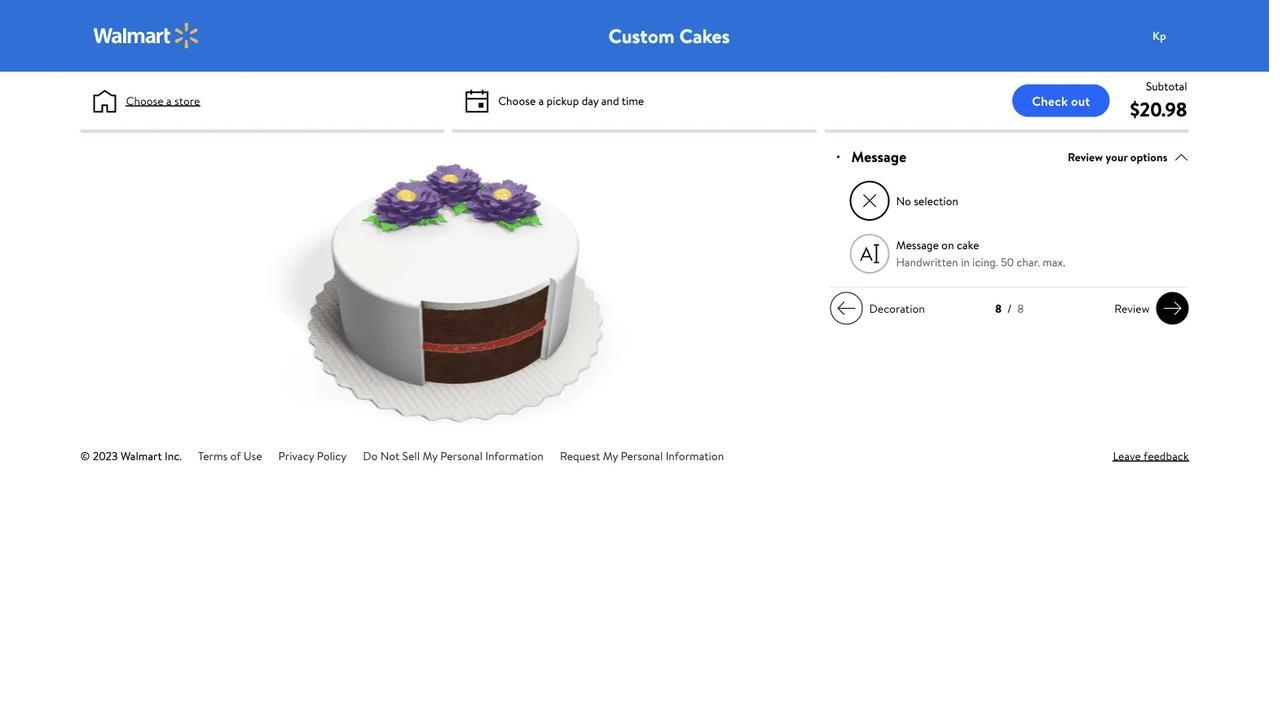 Task type: describe. For each thing, give the bounding box(es) containing it.
terms of use link
[[198, 448, 262, 464]]

feedback
[[1144, 448, 1189, 464]]

2 my from the left
[[603, 448, 618, 464]]

review your options
[[1068, 149, 1168, 165]]

do
[[363, 448, 378, 464]]

remove image
[[861, 192, 879, 210]]

of
[[230, 448, 241, 464]]

choose a pickup day and time
[[498, 93, 644, 108]]

1 information from the left
[[485, 448, 544, 464]]

leave
[[1113, 448, 1141, 464]]

privacy policy
[[278, 448, 347, 464]]

a for store
[[166, 93, 172, 108]]

terms
[[198, 448, 228, 464]]

your
[[1106, 149, 1128, 165]]

$20.98
[[1130, 95, 1187, 123]]

time
[[622, 93, 644, 108]]

no
[[896, 193, 911, 209]]

custom
[[609, 22, 675, 49]]

custom cakes
[[609, 22, 730, 49]]

2 8 from the left
[[1018, 301, 1024, 317]]

cake
[[957, 237, 979, 253]]

request my personal information
[[560, 448, 724, 464]]

message on cake handwritten in icing. 50 char. max.
[[896, 237, 1066, 270]]

sell
[[402, 448, 420, 464]]

out
[[1071, 92, 1090, 110]]

pickup
[[547, 93, 579, 108]]

policy
[[317, 448, 347, 464]]

choose for choose a store
[[126, 93, 164, 108]]

kp button
[[1143, 20, 1209, 52]]

subtotal
[[1146, 78, 1187, 94]]

kp
[[1153, 28, 1167, 44]]

and
[[602, 93, 619, 108]]

leave feedback button
[[1113, 448, 1189, 465]]

do not sell my personal information
[[363, 448, 544, 464]]

a for pickup
[[539, 93, 544, 108]]

cakes
[[679, 22, 730, 49]]

review your options element
[[1068, 149, 1168, 166]]

8 / 8
[[995, 301, 1024, 317]]

selection
[[914, 193, 959, 209]]

2023
[[93, 448, 118, 464]]

© 2023 walmart inc.
[[80, 448, 182, 464]]

day
[[582, 93, 599, 108]]

icing.
[[973, 255, 998, 270]]

store
[[174, 93, 200, 108]]

1 personal from the left
[[440, 448, 483, 464]]

walmart
[[121, 448, 162, 464]]

handwritten
[[896, 255, 958, 270]]

do not sell my personal information link
[[363, 448, 544, 464]]



Task type: locate. For each thing, give the bounding box(es) containing it.
2 information from the left
[[666, 448, 724, 464]]

8
[[995, 301, 1002, 317], [1018, 301, 1024, 317]]

in
[[961, 255, 970, 270]]

my right request
[[603, 448, 618, 464]]

2 a from the left
[[539, 93, 544, 108]]

no selection
[[896, 193, 959, 209]]

choose
[[126, 93, 164, 108], [498, 93, 536, 108]]

0 horizontal spatial review
[[1068, 149, 1103, 165]]

0 horizontal spatial choose
[[126, 93, 164, 108]]

2 icon for continue arrow image from the left
[[1163, 299, 1183, 319]]

0 horizontal spatial my
[[423, 448, 438, 464]]

my
[[423, 448, 438, 464], [603, 448, 618, 464]]

0 horizontal spatial 8
[[995, 301, 1002, 317]]

choose inside choose a store 'link'
[[126, 93, 164, 108]]

back to walmart.com image
[[93, 23, 199, 49]]

information
[[485, 448, 544, 464], [666, 448, 724, 464]]

privacy
[[278, 448, 314, 464]]

icon for continue arrow image inside decoration link
[[837, 299, 856, 319]]

terms of use
[[198, 448, 262, 464]]

2 personal from the left
[[621, 448, 663, 464]]

privacy policy link
[[278, 448, 347, 464]]

inc.
[[165, 448, 182, 464]]

review your options link
[[1068, 146, 1189, 168]]

a
[[166, 93, 172, 108], [539, 93, 544, 108]]

50
[[1001, 255, 1014, 270]]

request
[[560, 448, 600, 464]]

review
[[1068, 149, 1103, 165], [1115, 301, 1150, 316]]

1 a from the left
[[166, 93, 172, 108]]

0 horizontal spatial a
[[166, 93, 172, 108]]

message inside message on cake handwritten in icing. 50 char. max.
[[896, 237, 939, 253]]

use
[[244, 448, 262, 464]]

1 horizontal spatial 8
[[1018, 301, 1024, 317]]

subtotal $20.98
[[1130, 78, 1187, 123]]

choose for choose a pickup day and time
[[498, 93, 536, 108]]

leave feedback
[[1113, 448, 1189, 464]]

0 horizontal spatial icon for continue arrow image
[[837, 299, 856, 319]]

©
[[80, 448, 90, 464]]

1 horizontal spatial review
[[1115, 301, 1150, 316]]

a left store
[[166, 93, 172, 108]]

review link
[[1108, 292, 1189, 325]]

8 left /
[[995, 301, 1002, 317]]

1 icon for continue arrow image from the left
[[837, 299, 856, 319]]

1 horizontal spatial a
[[539, 93, 544, 108]]

0 horizontal spatial information
[[485, 448, 544, 464]]

choose left store
[[126, 93, 164, 108]]

choose left 'pickup'
[[498, 93, 536, 108]]

message up remove icon
[[852, 147, 907, 167]]

personal right request
[[621, 448, 663, 464]]

0 vertical spatial review
[[1068, 149, 1103, 165]]

2 choose from the left
[[498, 93, 536, 108]]

message up handwritten
[[896, 237, 939, 253]]

max.
[[1043, 255, 1066, 270]]

up arrow image
[[1174, 150, 1189, 164]]

request my personal information link
[[560, 448, 724, 464]]

1 horizontal spatial personal
[[621, 448, 663, 464]]

message for message
[[852, 147, 907, 167]]

char.
[[1017, 255, 1040, 270]]

a left 'pickup'
[[539, 93, 544, 108]]

/
[[1008, 301, 1012, 317]]

check
[[1032, 92, 1068, 110]]

review for review your options
[[1068, 149, 1103, 165]]

decoration link
[[830, 292, 932, 325]]

1 horizontal spatial icon for continue arrow image
[[1163, 299, 1183, 319]]

1 vertical spatial message
[[896, 237, 939, 253]]

1 vertical spatial review
[[1115, 301, 1150, 316]]

1 horizontal spatial choose
[[498, 93, 536, 108]]

1 horizontal spatial my
[[603, 448, 618, 464]]

1 horizontal spatial information
[[666, 448, 724, 464]]

options
[[1131, 149, 1168, 165]]

check out button
[[1013, 84, 1110, 117]]

0 vertical spatial message
[[852, 147, 907, 167]]

0 horizontal spatial personal
[[440, 448, 483, 464]]

not
[[380, 448, 400, 464]]

message for message on cake handwritten in icing. 50 char. max.
[[896, 237, 939, 253]]

message
[[852, 147, 907, 167], [896, 237, 939, 253]]

icon for continue arrow image
[[837, 299, 856, 319], [1163, 299, 1183, 319]]

1 choose from the left
[[126, 93, 164, 108]]

icon for continue arrow image inside review link
[[1163, 299, 1183, 319]]

1 8 from the left
[[995, 301, 1002, 317]]

review for review
[[1115, 301, 1150, 316]]

my right sell
[[423, 448, 438, 464]]

on
[[942, 237, 954, 253]]

personal right sell
[[440, 448, 483, 464]]

check out
[[1032, 92, 1090, 110]]

1 my from the left
[[423, 448, 438, 464]]

decoration
[[870, 301, 925, 316]]

a inside 'link'
[[166, 93, 172, 108]]

8 right /
[[1018, 301, 1024, 317]]

choose a store link
[[126, 92, 200, 109]]

personal
[[440, 448, 483, 464], [621, 448, 663, 464]]

choose a store
[[126, 93, 200, 108]]



Task type: vqa. For each thing, say whether or not it's contained in the screenshot.
Decoration
yes



